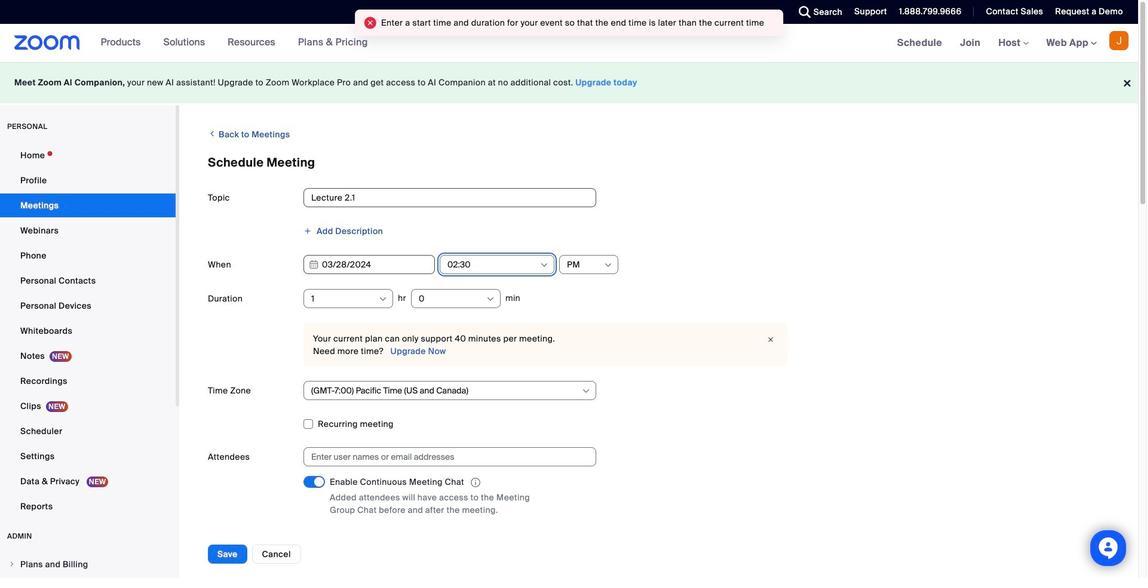 Task type: locate. For each thing, give the bounding box(es) containing it.
show options image
[[540, 261, 549, 270], [604, 261, 613, 270], [582, 387, 591, 396]]

footer
[[0, 62, 1138, 103]]

product information navigation
[[92, 24, 377, 62]]

show options image down select start time text field
[[486, 295, 495, 304]]

2 horizontal spatial show options image
[[604, 261, 613, 270]]

close image
[[764, 334, 778, 346]]

add image
[[304, 227, 312, 235]]

option group
[[304, 532, 1110, 551]]

show options image for select start time text field
[[540, 261, 549, 270]]

0 horizontal spatial show options image
[[540, 261, 549, 270]]

0 horizontal spatial show options image
[[378, 295, 388, 304]]

Persistent Chat, enter email address,Enter user names or email addresses text field
[[311, 448, 578, 466]]

application
[[330, 476, 557, 490]]

select start time text field
[[448, 256, 539, 274]]

menu item
[[0, 553, 176, 576]]

2 show options image from the left
[[486, 295, 495, 304]]

1 horizontal spatial show options image
[[582, 387, 591, 396]]

show options image
[[378, 295, 388, 304], [486, 295, 495, 304]]

banner
[[0, 24, 1138, 63]]

1 horizontal spatial show options image
[[486, 295, 495, 304]]

show options image down choose date text field
[[378, 295, 388, 304]]



Task type: describe. For each thing, give the bounding box(es) containing it.
select time zone text field
[[311, 382, 581, 400]]

choose date text field
[[304, 255, 435, 274]]

meetings navigation
[[888, 24, 1138, 63]]

left image
[[208, 128, 217, 140]]

error image
[[364, 17, 377, 29]]

right image
[[8, 561, 16, 568]]

My Meeting text field
[[304, 188, 596, 207]]

learn more about enable continuous meeting chat image
[[467, 478, 484, 488]]

zoom logo image
[[14, 35, 80, 50]]

profile picture image
[[1110, 31, 1129, 50]]

show options image for select time zone text box in the bottom of the page
[[582, 387, 591, 396]]

personal menu menu
[[0, 143, 176, 520]]

1 show options image from the left
[[378, 295, 388, 304]]



Task type: vqa. For each thing, say whether or not it's contained in the screenshot.
Show options image
yes



